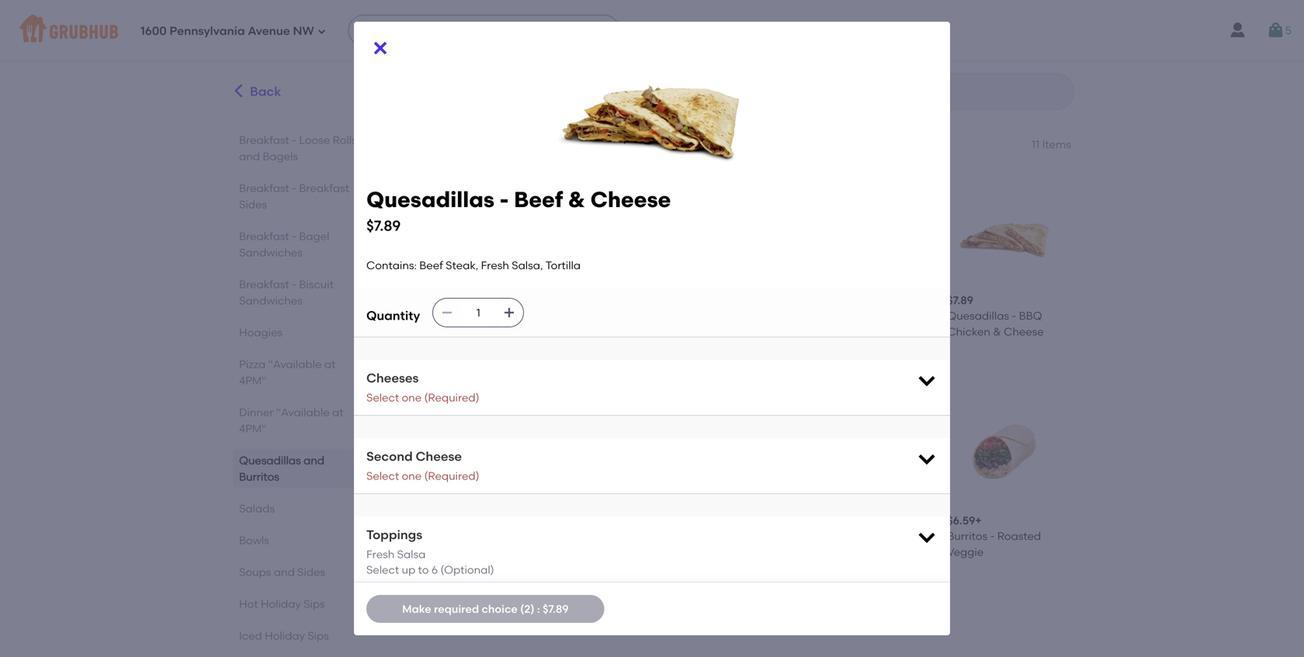 Task type: locate. For each thing, give the bounding box(es) containing it.
main navigation navigation
[[0, 0, 1305, 61]]

1 one from the top
[[402, 392, 422, 405]]

quesadillas - chicken bacon ranch image
[[548, 390, 663, 504]]

holiday inside tab
[[265, 630, 305, 643]]

hot
[[239, 598, 258, 611]]

cheese inside $7.89 quesadillas - beef & cheese
[[415, 325, 455, 339]]

1600 pennsylvania avenue nw
[[141, 24, 314, 38]]

1 horizontal spatial $8.19 button
[[808, 384, 936, 582]]

quesadilla
[[415, 546, 472, 559]]

$8.19 button
[[675, 384, 802, 582], [808, 384, 936, 582]]

iced
[[239, 630, 262, 643]]

quesadillas inside quesadillas - buffalo chicken & cheese
[[815, 310, 877, 323]]

1 horizontal spatial svg image
[[441, 307, 454, 319]]

at inside dinner "available at 4pm"
[[332, 406, 344, 419]]

1 sandwiches from the top
[[239, 246, 303, 259]]

breakfast down breakfast - breakfast sides
[[239, 230, 289, 243]]

1 vertical spatial select
[[367, 470, 399, 483]]

salads
[[239, 503, 275, 516]]

iced holiday sips tab
[[239, 628, 360, 645]]

sandwiches inside breakfast - biscuit sandwiches
[[239, 294, 303, 308]]

cheese
[[591, 187, 671, 213], [415, 325, 455, 339], [605, 325, 645, 339], [871, 325, 911, 339], [1005, 325, 1045, 339], [416, 449, 462, 465]]

pizza "available at 4pm" tab
[[239, 357, 360, 389]]

toppings
[[367, 528, 423, 543]]

chicken inside "$7.89 quesadillas - bbq chicken & cheese"
[[948, 325, 991, 339]]

1 vertical spatial at
[[332, 406, 344, 419]]

$7.89 inside $7.89 quesadillas - beef & cheese
[[415, 294, 441, 307]]

- inside quesadillas - buffalo chicken & cheese
[[879, 310, 884, 323]]

fresh left salsa,
[[481, 259, 509, 272]]

0 vertical spatial sides
[[239, 198, 267, 211]]

holiday for hot
[[261, 598, 301, 611]]

chicken inside quesadillas - chicken & cheese
[[548, 325, 591, 339]]

sides inside tab
[[298, 566, 325, 579]]

quesadillas inside quesadillas - beef & cheese $7.89
[[367, 187, 495, 213]]

second
[[367, 449, 413, 465]]

breakfast
[[239, 134, 289, 147], [239, 182, 289, 195], [299, 182, 349, 195], [239, 230, 289, 243], [239, 278, 289, 291]]

quesadillas - chicken & cheese image
[[548, 169, 663, 284]]

(required) up $7.89 quesadillas - pierogi quesadilla
[[424, 470, 480, 483]]

and
[[516, 133, 548, 153], [239, 150, 260, 163], [304, 454, 325, 468], [274, 566, 295, 579]]

svg image left input item quantity "number field"
[[441, 307, 454, 319]]

holiday inside "tab"
[[261, 598, 301, 611]]

-
[[292, 134, 297, 147], [292, 182, 297, 195], [500, 187, 509, 213], [292, 230, 297, 243], [292, 278, 297, 291], [479, 310, 484, 323], [613, 310, 617, 323], [879, 310, 884, 323], [1012, 310, 1017, 323], [479, 530, 484, 543], [613, 530, 617, 543], [991, 530, 995, 543]]

breakfast up bagels
[[239, 134, 289, 147]]

0 vertical spatial select
[[367, 392, 399, 405]]

sandwiches inside breakfast - bagel sandwiches
[[239, 246, 303, 259]]

$8.19
[[681, 515, 707, 528], [815, 515, 840, 528]]

1 horizontal spatial quesadillas and burritos
[[415, 133, 616, 153]]

one inside 'second cheese select one (required)'
[[402, 470, 422, 483]]

1 vertical spatial fresh
[[367, 548, 395, 562]]

one
[[402, 392, 422, 405], [402, 470, 422, 483]]

select down the second
[[367, 470, 399, 483]]

cheese inside quesadillas - buffalo chicken & cheese
[[871, 325, 911, 339]]

1600
[[141, 24, 167, 38]]

at down pizza "available at 4pm" tab
[[332, 406, 344, 419]]

nw
[[293, 24, 314, 38]]

breakfast - breakfast sides tab
[[239, 180, 360, 213]]

hoagies
[[239, 326, 283, 339]]

breakfast inside breakfast - biscuit sandwiches
[[239, 278, 289, 291]]

3 select from the top
[[367, 564, 399, 577]]

loose
[[299, 134, 330, 147]]

beef inside $7.89 quesadillas - beef & cheese
[[487, 310, 510, 323]]

0 vertical spatial sips
[[304, 598, 325, 611]]

0 vertical spatial sandwiches
[[239, 246, 303, 259]]

2 vertical spatial burritos
[[948, 530, 988, 543]]

4pm" down dinner
[[239, 423, 267, 436]]

2 one from the top
[[402, 470, 422, 483]]

2 (required) from the top
[[424, 470, 480, 483]]

one down cheeses
[[402, 392, 422, 405]]

one inside cheeses select one (required)
[[402, 392, 422, 405]]

quesadillas
[[415, 133, 512, 153], [367, 187, 495, 213], [415, 310, 477, 323], [548, 310, 610, 323], [815, 310, 877, 323], [948, 310, 1010, 323], [239, 454, 301, 468], [415, 530, 477, 543], [548, 530, 610, 543]]

1 vertical spatial sides
[[298, 566, 325, 579]]

breakfast for breakfast - bagel sandwiches
[[239, 230, 289, 243]]

hot holiday sips
[[239, 598, 325, 611]]

1 vertical spatial quesadillas and burritos
[[239, 454, 325, 484]]

svg image right the nw
[[317, 27, 327, 36]]

"available inside dinner "available at 4pm"
[[276, 406, 330, 419]]

4pm" for dinner "available at 4pm"
[[239, 423, 267, 436]]

sips inside tab
[[308, 630, 329, 643]]

quesadillas - bbq chicken & cheese image
[[948, 169, 1063, 284]]

salsa
[[397, 548, 426, 562]]

choice
[[482, 603, 518, 616]]

(optional)
[[441, 564, 495, 577]]

breakfast for breakfast - loose rolls and bagels
[[239, 134, 289, 147]]

1 vertical spatial one
[[402, 470, 422, 483]]

holiday down soups and sides
[[261, 598, 301, 611]]

0 horizontal spatial $8.19
[[681, 515, 707, 528]]

quesadillas inside $7.89 quesadillas - beef & cheese
[[415, 310, 477, 323]]

tortilla
[[546, 259, 581, 272]]

holiday down hot holiday sips
[[265, 630, 305, 643]]

"available inside pizza "available at 4pm"
[[268, 358, 322, 371]]

$8.19 for burritos - beef image
[[681, 515, 707, 528]]

1 horizontal spatial beef
[[487, 310, 510, 323]]

4pm"
[[239, 374, 267, 388], [239, 423, 267, 436]]

at down hoagies tab
[[324, 358, 336, 371]]

breakfast inside breakfast - bagel sandwiches
[[239, 230, 289, 243]]

iced holiday sips
[[239, 630, 329, 643]]

0 vertical spatial beef
[[514, 187, 563, 213]]

0 vertical spatial svg image
[[317, 27, 327, 36]]

make
[[402, 603, 432, 616]]

fresh down toppings
[[367, 548, 395, 562]]

$7.89 inside $7.89 quesadillas - chicken bacon ranch
[[548, 515, 574, 528]]

chicken
[[548, 325, 591, 339], [815, 325, 858, 339], [948, 325, 991, 339], [548, 546, 591, 559]]

breakfast for breakfast - biscuit sandwiches
[[239, 278, 289, 291]]

0 vertical spatial fresh
[[481, 259, 509, 272]]

quesadillas - pierogi quesadilla image
[[415, 390, 529, 504]]

- inside the $6.59 + burritos - roasted veggie
[[991, 530, 995, 543]]

2 sandwiches from the top
[[239, 294, 303, 308]]

to
[[418, 564, 429, 577]]

+
[[976, 515, 982, 528]]

at for pizza "available at 4pm"
[[324, 358, 336, 371]]

breakfast down bagels
[[239, 182, 289, 195]]

1 vertical spatial sips
[[308, 630, 329, 643]]

Input item quantity number field
[[462, 299, 496, 327]]

quesadillas and burritos up quesadillas - beef & cheese $7.89
[[415, 133, 616, 153]]

quesadillas inside $7.89 quesadillas - pierogi quesadilla
[[415, 530, 477, 543]]

$7.89 inside $7.89 quesadillas - pierogi quesadilla
[[415, 515, 441, 528]]

4pm" down pizza
[[239, 374, 267, 388]]

0 vertical spatial holiday
[[261, 598, 301, 611]]

1 vertical spatial (required)
[[424, 470, 480, 483]]

bacon
[[594, 546, 628, 559]]

$7.89 quesadillas - pierogi quesadilla
[[415, 515, 523, 559]]

2 4pm" from the top
[[239, 423, 267, 436]]

0 vertical spatial one
[[402, 392, 422, 405]]

one down the second
[[402, 470, 422, 483]]

burritos inside the $6.59 + burritos - roasted veggie
[[948, 530, 988, 543]]

burritos - rice & beans image
[[415, 626, 529, 658]]

2 vertical spatial select
[[367, 564, 399, 577]]

sandwiches up hoagies
[[239, 294, 303, 308]]

1 horizontal spatial fresh
[[481, 259, 509, 272]]

select left up
[[367, 564, 399, 577]]

sides up breakfast - bagel sandwiches
[[239, 198, 267, 211]]

breakfast down the breakfast - loose rolls and bagels 'tab'
[[299, 182, 349, 195]]

beef up salsa,
[[514, 187, 563, 213]]

roasted
[[998, 530, 1042, 543]]

0 vertical spatial (required)
[[424, 392, 480, 405]]

sides inside breakfast - breakfast sides
[[239, 198, 267, 211]]

pizza "available at 4pm"
[[239, 358, 336, 388]]

$7.89 for $7.89 quesadillas - bbq chicken & cheese
[[948, 294, 974, 307]]

quesadillas - beef & cheese image
[[415, 169, 529, 284]]

0 horizontal spatial beef
[[420, 259, 443, 272]]

"available for dinner
[[276, 406, 330, 419]]

sandwiches up breakfast - biscuit sandwiches
[[239, 246, 303, 259]]

beef down contains: beef steak, fresh salsa, tortilla
[[487, 310, 510, 323]]

(required) inside 'second cheese select one (required)'
[[424, 470, 480, 483]]

select
[[367, 392, 399, 405], [367, 470, 399, 483], [367, 564, 399, 577]]

soups and sides tab
[[239, 565, 360, 581]]

1 horizontal spatial burritos
[[552, 133, 616, 153]]

contains:
[[367, 259, 417, 272]]

fresh
[[481, 259, 509, 272], [367, 548, 395, 562]]

and right the soups
[[274, 566, 295, 579]]

sandwiches
[[239, 246, 303, 259], [239, 294, 303, 308]]

(2)
[[521, 603, 535, 616]]

rolls
[[333, 134, 357, 147]]

at
[[324, 358, 336, 371], [332, 406, 344, 419]]

svg image
[[1267, 21, 1286, 40], [371, 39, 390, 57], [504, 307, 516, 319], [917, 370, 938, 392], [917, 448, 938, 470], [917, 527, 938, 548]]

2 vertical spatial beef
[[487, 310, 510, 323]]

salsa,
[[512, 259, 543, 272]]

pizza
[[239, 358, 266, 371]]

0 vertical spatial "available
[[268, 358, 322, 371]]

& inside $7.89 quesadillas - beef & cheese
[[513, 310, 521, 323]]

2 $8.19 from the left
[[815, 515, 840, 528]]

- inside breakfast - biscuit sandwiches
[[292, 278, 297, 291]]

cheese inside "$7.89 quesadillas - bbq chicken & cheese"
[[1005, 325, 1045, 339]]

quesadillas and burritos up the salads tab
[[239, 454, 325, 484]]

(required)
[[424, 392, 480, 405], [424, 470, 480, 483]]

1 $8.19 from the left
[[681, 515, 707, 528]]

1 vertical spatial holiday
[[265, 630, 305, 643]]

holiday
[[261, 598, 301, 611], [265, 630, 305, 643]]

quesadillas and burritos
[[415, 133, 616, 153], [239, 454, 325, 484]]

$7.89 for $7.89 quesadillas - pierogi quesadilla
[[415, 515, 441, 528]]

0 horizontal spatial fresh
[[367, 548, 395, 562]]

$7.89 inside "$7.89 quesadillas - bbq chicken & cheese"
[[948, 294, 974, 307]]

beef left steak,
[[420, 259, 443, 272]]

- inside $7.89 quesadillas - chicken bacon ranch
[[613, 530, 617, 543]]

bbq
[[1020, 310, 1043, 323]]

at for dinner "available at 4pm"
[[332, 406, 344, 419]]

burritos - beef image
[[681, 390, 796, 504]]

"available down pizza "available at 4pm" tab
[[276, 406, 330, 419]]

1 select from the top
[[367, 392, 399, 405]]

0 vertical spatial 4pm"
[[239, 374, 267, 388]]

1 vertical spatial burritos
[[239, 471, 279, 484]]

second cheese select one (required)
[[367, 449, 480, 483]]

select down cheeses
[[367, 392, 399, 405]]

- inside breakfast - breakfast sides
[[292, 182, 297, 195]]

1 horizontal spatial $8.19
[[815, 515, 840, 528]]

&
[[569, 187, 586, 213], [513, 310, 521, 323], [594, 325, 602, 339], [860, 325, 869, 339], [994, 325, 1002, 339]]

0 horizontal spatial $8.19 button
[[675, 384, 802, 582]]

- inside quesadillas - chicken & cheese
[[613, 310, 617, 323]]

4pm" inside pizza "available at 4pm"
[[239, 374, 267, 388]]

0 horizontal spatial svg image
[[317, 27, 327, 36]]

svg image
[[317, 27, 327, 36], [441, 307, 454, 319]]

$7.89
[[367, 218, 401, 235], [415, 294, 441, 307], [948, 294, 974, 307], [415, 515, 441, 528], [548, 515, 574, 528], [543, 603, 569, 616]]

2 $8.19 button from the left
[[808, 384, 936, 582]]

select inside toppings fresh salsa select up to 6 (optional)
[[367, 564, 399, 577]]

$7.89 for $7.89 quesadillas - chicken bacon ranch
[[548, 515, 574, 528]]

beef
[[514, 187, 563, 213], [420, 259, 443, 272], [487, 310, 510, 323]]

breakfast down breakfast - bagel sandwiches
[[239, 278, 289, 291]]

1 horizontal spatial sides
[[298, 566, 325, 579]]

1 4pm" from the top
[[239, 374, 267, 388]]

1 (required) from the top
[[424, 392, 480, 405]]

sips for hot holiday sips
[[304, 598, 325, 611]]

"available down hoagies tab
[[268, 358, 322, 371]]

steak,
[[446, 259, 479, 272]]

0 horizontal spatial sides
[[239, 198, 267, 211]]

2 select from the top
[[367, 470, 399, 483]]

burritos
[[552, 133, 616, 153], [239, 471, 279, 484], [948, 530, 988, 543]]

1 vertical spatial svg image
[[441, 307, 454, 319]]

1 vertical spatial beef
[[420, 259, 443, 272]]

1 vertical spatial sandwiches
[[239, 294, 303, 308]]

0 horizontal spatial quesadillas and burritos
[[239, 454, 325, 484]]

sips
[[304, 598, 325, 611], [308, 630, 329, 643]]

bowls
[[239, 534, 269, 548]]

at inside pizza "available at 4pm"
[[324, 358, 336, 371]]

1 vertical spatial 4pm"
[[239, 423, 267, 436]]

caret left icon image
[[231, 83, 247, 99]]

4pm" for pizza "available at 4pm"
[[239, 374, 267, 388]]

sides up hot holiday sips "tab"
[[298, 566, 325, 579]]

and left bagels
[[239, 150, 260, 163]]

sips inside "tab"
[[304, 598, 325, 611]]

breakfast inside the breakfast - loose rolls and bagels
[[239, 134, 289, 147]]

sides
[[239, 198, 267, 211], [298, 566, 325, 579]]

sips up iced holiday sips tab
[[304, 598, 325, 611]]

sandwiches for bagel
[[239, 246, 303, 259]]

4pm" inside dinner "available at 4pm"
[[239, 423, 267, 436]]

2 horizontal spatial beef
[[514, 187, 563, 213]]

(required) up 'second cheese select one (required)'
[[424, 392, 480, 405]]

- inside $7.89 quesadillas - pierogi quesadilla
[[479, 530, 484, 543]]

dinner
[[239, 406, 274, 419]]

2 horizontal spatial burritos
[[948, 530, 988, 543]]

1 vertical spatial "available
[[276, 406, 330, 419]]

0 vertical spatial at
[[324, 358, 336, 371]]

pierogi
[[487, 530, 523, 543]]

0 horizontal spatial burritos
[[239, 471, 279, 484]]

quesadillas - beef & cheese $7.89
[[367, 187, 671, 235]]

soups
[[239, 566, 271, 579]]

sips down hot holiday sips "tab"
[[308, 630, 329, 643]]



Task type: describe. For each thing, give the bounding box(es) containing it.
bagel
[[299, 230, 330, 243]]

breakfast - bagel sandwiches tab
[[239, 228, 360, 261]]

breakfast - bagel sandwiches
[[239, 230, 330, 259]]

& inside quesadillas - buffalo chicken & cheese
[[860, 325, 869, 339]]

beef inside quesadillas - beef & cheese $7.89
[[514, 187, 563, 213]]

and up quesadillas - beef & cheese $7.89
[[516, 133, 548, 153]]

quesadillas inside $7.89 quesadillas - chicken bacon ranch
[[548, 530, 610, 543]]

dinner "available at 4pm"
[[239, 406, 344, 436]]

and inside the breakfast - loose rolls and bagels
[[239, 150, 260, 163]]

- inside $7.89 quesadillas - beef & cheese
[[479, 310, 484, 323]]

back
[[250, 84, 281, 99]]

bowls tab
[[239, 533, 360, 549]]

dinner "available at 4pm" tab
[[239, 405, 360, 437]]

contains: beef steak, fresh salsa, tortilla
[[367, 259, 581, 272]]

hoagies tab
[[239, 325, 360, 341]]

breakfast - biscuit sandwiches
[[239, 278, 334, 308]]

& inside "$7.89 quesadillas - bbq chicken & cheese"
[[994, 325, 1002, 339]]

quesadillas inside quesadillas and burritos
[[239, 454, 301, 468]]

11 items
[[1032, 138, 1072, 151]]

fresh inside toppings fresh salsa select up to 6 (optional)
[[367, 548, 395, 562]]

$7.89 inside quesadillas - beef & cheese $7.89
[[367, 218, 401, 235]]

salads tab
[[239, 501, 360, 517]]

- inside breakfast - bagel sandwiches
[[292, 230, 297, 243]]

quesadillas inside quesadillas - chicken & cheese
[[548, 310, 610, 323]]

avenue
[[248, 24, 290, 38]]

breakfast for breakfast - breakfast sides
[[239, 182, 289, 195]]

buffalo
[[886, 310, 924, 323]]

svg image inside the main navigation navigation
[[317, 27, 327, 36]]

breakfast - breakfast sides
[[239, 182, 349, 211]]

cheese inside 'second cheese select one (required)'
[[416, 449, 462, 465]]

- inside the breakfast - loose rolls and bagels
[[292, 134, 297, 147]]

$7.89 quesadillas - chicken bacon ranch
[[548, 515, 628, 575]]

soups and sides
[[239, 566, 325, 579]]

$8.19 for burritos - chicken image
[[815, 515, 840, 528]]

$7.89 for $7.89 quesadillas - beef & cheese
[[415, 294, 441, 307]]

"available for pizza
[[268, 358, 322, 371]]

quantity
[[367, 308, 420, 324]]

select inside cheeses select one (required)
[[367, 392, 399, 405]]

5
[[1286, 24, 1293, 37]]

back button
[[230, 73, 282, 110]]

up
[[402, 564, 416, 577]]

- inside "$7.89 quesadillas - bbq chicken & cheese"
[[1012, 310, 1017, 323]]

veggie
[[948, 546, 984, 559]]

biscuit
[[299, 278, 334, 291]]

ranch
[[548, 562, 582, 575]]

0 vertical spatial quesadillas and burritos
[[415, 133, 616, 153]]

$7.89 quesadillas - beef & cheese
[[415, 294, 521, 339]]

holiday for iced
[[265, 630, 305, 643]]

$6.59 + burritos - roasted veggie
[[948, 515, 1042, 559]]

hot holiday sips tab
[[239, 597, 360, 613]]

and down dinner "available at 4pm" tab
[[304, 454, 325, 468]]

breakfast - loose rolls and bagels
[[239, 134, 357, 163]]

sips for iced holiday sips
[[308, 630, 329, 643]]

quesadillas and burritos tab
[[239, 453, 360, 485]]

burritos inside tab
[[239, 471, 279, 484]]

items
[[1043, 138, 1072, 151]]

11
[[1032, 138, 1040, 151]]

(required) inside cheeses select one (required)
[[424, 392, 480, 405]]

quesadillas - chicken & cheese
[[548, 310, 645, 339]]

quesadillas - chicken & cheese button
[[542, 163, 669, 346]]

cheeses
[[367, 371, 419, 386]]

:
[[538, 603, 540, 616]]

chicken inside quesadillas - buffalo chicken & cheese
[[815, 325, 858, 339]]

burritos - chicken image
[[815, 390, 929, 504]]

& inside quesadillas - chicken & cheese
[[594, 325, 602, 339]]

cheese inside quesadillas - beef & cheese $7.89
[[591, 187, 671, 213]]

breakfast - biscuit sandwiches tab
[[239, 277, 360, 309]]

make required choice (2) : $7.89
[[402, 603, 569, 616]]

breakfast - loose rolls and bagels tab
[[239, 132, 360, 165]]

quesadillas inside "$7.89 quesadillas - bbq chicken & cheese"
[[948, 310, 1010, 323]]

5 button
[[1267, 16, 1293, 44]]

quesadillas - buffalo chicken & cheese button
[[808, 163, 936, 346]]

chicken inside $7.89 quesadillas - chicken bacon ranch
[[548, 546, 591, 559]]

& inside quesadillas - beef & cheese $7.89
[[569, 187, 586, 213]]

sandwiches for biscuit
[[239, 294, 303, 308]]

required
[[434, 603, 479, 616]]

$6.59
[[948, 515, 976, 528]]

toppings fresh salsa select up to 6 (optional)
[[367, 528, 495, 577]]

- inside quesadillas - beef & cheese $7.89
[[500, 187, 509, 213]]

cheese inside quesadillas - chicken & cheese
[[605, 325, 645, 339]]

select inside 'second cheese select one (required)'
[[367, 470, 399, 483]]

pennsylvania
[[170, 24, 245, 38]]

svg image inside 5 "button"
[[1267, 21, 1286, 40]]

cheeses select one (required)
[[367, 371, 480, 405]]

quesadillas - buffalo chicken & cheese
[[815, 310, 924, 339]]

burritos - roasted veggie image
[[948, 390, 1063, 504]]

quesadillas and burritos inside tab
[[239, 454, 325, 484]]

6
[[432, 564, 438, 577]]

bagels
[[263, 150, 298, 163]]

1 $8.19 button from the left
[[675, 384, 802, 582]]

$7.89 quesadillas - bbq chicken & cheese
[[948, 294, 1045, 339]]

0 vertical spatial burritos
[[552, 133, 616, 153]]



Task type: vqa. For each thing, say whether or not it's contained in the screenshot.
middle Burritos
yes



